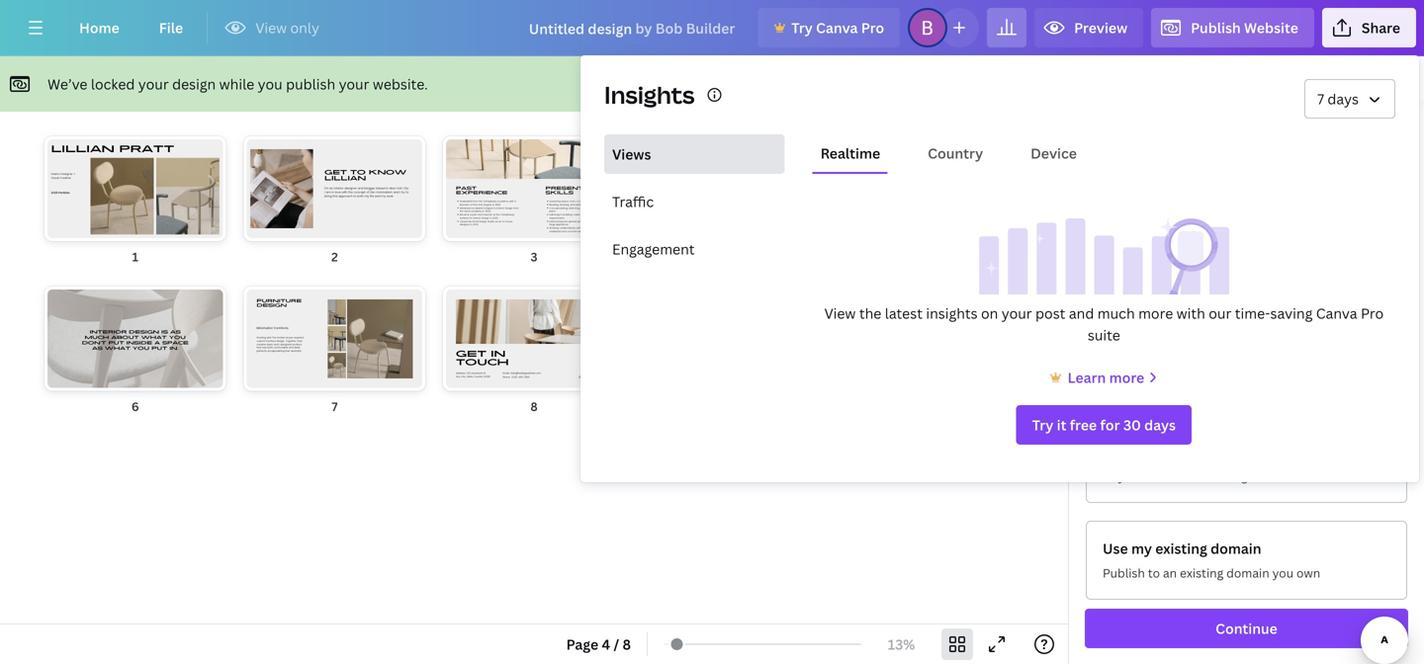 Task type: vqa. For each thing, say whether or not it's contained in the screenshot.
1st Add a heading link from the bottom's heading
no



Task type: locate. For each thing, give the bounding box(es) containing it.
in.
[[170, 346, 179, 351]]

0 horizontal spatial large
[[550, 223, 556, 227]]

past experience
[[456, 186, 508, 195]]

what down about
[[105, 346, 131, 351]]

requirements right builiding
[[590, 200, 605, 204]]

both right the was
[[268, 346, 273, 350]]

0 vertical spatial what
[[141, 335, 167, 340]]

much inside view the latest insights on your post and much more with our time-saving canva pro suite
[[1098, 304, 1135, 323]]

is
[[161, 329, 168, 334]]

inspection inside reading, drawing, and editing blueprints conceptualizing, sketching, and rendering design plans adhering to building codes and inspection requirements determining the optimal placement of furniture and large appliances working collaboratively with clients to bring their residential and commercial space dreams to life
[[779, 158, 834, 175]]

1 vertical spatial large
[[550, 223, 556, 227]]

requirements down assessing
[[550, 217, 565, 220]]

clients
[[759, 221, 794, 238], [582, 227, 589, 230]]

0 vertical spatial dreams
[[590, 230, 598, 234]]

you
[[258, 75, 283, 93], [169, 335, 186, 340], [133, 346, 149, 351], [1273, 565, 1294, 582]]

graduated
[[185, 95, 243, 112], [460, 200, 472, 204]]

1 vertical spatial 7
[[332, 399, 338, 415]]

trempleway
[[295, 95, 360, 112], [378, 158, 443, 175], [484, 200, 497, 204], [501, 213, 515, 217]]

existing up continue
[[1180, 565, 1224, 582]]

appliances down space,
[[556, 223, 569, 227]]

1
[[132, 249, 139, 265]]

collaboratively inside assessing space, room, or builiding requirements reading, drawing, and editing blueprints conceptualizing, sketching, and rendering design plans adhering to building codes and inspection requirements determining the optimal placement of furniture and large appliances working collaboratively with clients to bring their residential and commercial space dreams to life
[[560, 227, 576, 230]]

part- down experience
[[472, 213, 478, 217]]

design inside "interior design is as much about what you don't put inside a space as what you put in."
[[129, 329, 159, 334]]

more
[[1139, 304, 1174, 323], [1110, 369, 1145, 387]]

1 horizontal spatial house
[[506, 220, 513, 224]]

residential down traffic
[[607, 236, 663, 254]]

residential inside assessing space, room, or builiding requirements reading, drawing, and editing blueprints conceptualizing, sketching, and rendering design plans adhering to building codes and inspection requirements determining the optimal placement of furniture and large appliances working collaboratively with clients to bring their residential and commercial space dreams to life
[[550, 230, 562, 234]]

working down assessing
[[550, 227, 559, 230]]

their down realtime in the right of the page
[[842, 221, 865, 238]]

reading, up the views
[[607, 110, 653, 128]]

arts down publish
[[273, 110, 294, 128]]

2 vertical spatial life
[[853, 236, 868, 254]]

2020 down website.
[[352, 110, 378, 128]]

drawing,
[[657, 110, 702, 128], [560, 203, 570, 207]]

their inside reading, drawing, and editing blueprints conceptualizing, sketching, and rendering design plans adhering to building codes and inspection requirements determining the optimal placement of furniture and large appliances working collaboratively with clients to bring their residential and commercial space dreams to life
[[842, 221, 865, 238]]

view
[[255, 18, 287, 37], [825, 304, 856, 323]]

domain
[[1211, 372, 1254, 388], [1211, 443, 1262, 462], [1164, 468, 1207, 485], [1211, 540, 1262, 559], [1227, 565, 1270, 582]]

dreams down builiding
[[590, 230, 598, 234]]

existing
[[1156, 540, 1208, 559], [1180, 565, 1224, 582]]

view inside view the latest insights on your post and much more with our time-saving canva pro suite
[[825, 304, 856, 323]]

bachelor down while at the top left of page
[[185, 110, 232, 128]]

building down space,
[[564, 213, 573, 217]]

commercial
[[567, 230, 581, 234], [690, 236, 754, 254]]

optimal down room,
[[569, 220, 577, 224]]

untitled design by bob builder
[[529, 19, 735, 38]]

0 horizontal spatial both
[[268, 346, 273, 350]]

minimalism
[[376, 190, 393, 195]]

more inside view the latest insights on your post and much more with our time-saving canva pro suite
[[1139, 304, 1174, 323]]

1 vertical spatial space
[[758, 236, 791, 254]]

publish
[[1191, 18, 1241, 37], [1085, 300, 1128, 317], [1103, 372, 1146, 388], [1103, 565, 1146, 582]]

1 horizontal spatial determining
[[607, 189, 672, 206]]

view the latest insights on your post and much more with our time-saving canva pro suite
[[825, 304, 1384, 345]]

teacher
[[299, 158, 340, 175], [484, 213, 493, 217]]

0 horizontal spatial new
[[1138, 468, 1161, 485]]

0 horizontal spatial bachelor
[[185, 110, 232, 128]]

1 horizontal spatial working
[[550, 227, 559, 230]]

7 inside button
[[1318, 90, 1325, 108]]

0 vertical spatial days
[[1328, 90, 1359, 108]]

0 horizontal spatial placement
[[578, 220, 590, 224]]

a inside "interior design is as much about what you don't put inside a space as what you put in."
[[155, 340, 160, 346]]

0 horizontal spatial studio
[[316, 189, 349, 206]]

the inside reading, drawing, and editing blueprints conceptualizing, sketching, and rendering design plans adhering to building codes and inspection requirements determining the optimal placement of furniture and large appliances working collaboratively with clients to bring their residential and commercial space dreams to life
[[675, 189, 692, 206]]

much
[[1098, 304, 1135, 323], [85, 335, 109, 340]]

with left assessing
[[510, 200, 514, 204]]

0 horizontal spatial master's
[[258, 126, 301, 143]]

placement inside reading, drawing, and editing blueprints conceptualizing, sketching, and rendering design plans adhering to building codes and inspection requirements determining the optimal placement of furniture and large appliances working collaboratively with clients to bring their residential and commercial space dreams to life
[[740, 189, 798, 206]]

7 for 7 days
[[1318, 90, 1325, 108]]

academy down website.
[[364, 95, 415, 112]]

0 horizontal spatial on
[[981, 304, 999, 323]]

try for try canva pro
[[792, 18, 813, 37]]

design up minimalist
[[257, 303, 287, 308]]

device button
[[1023, 135, 1085, 172]]

adhering inside assessing space, room, or builiding requirements reading, drawing, and editing blueprints conceptualizing, sketching, and rendering design plans adhering to building codes and inspection requirements determining the optimal placement of furniture and large appliances working collaboratively with clients to bring their residential and commercial space dreams to life
[[550, 213, 560, 217]]

dreams
[[590, 230, 598, 234], [794, 236, 836, 254]]

get for get to know lillian
[[325, 168, 347, 176]]

space down traffic button
[[758, 236, 791, 254]]

life
[[370, 194, 374, 199], [602, 230, 605, 234], [853, 236, 868, 254]]

0 horizontal spatial sketching,
[[569, 207, 580, 210]]

publish to a canva domain
[[1103, 372, 1254, 388]]

editing up views button
[[730, 110, 766, 128]]

0 vertical spatial 2022
[[306, 142, 332, 159]]

editing inside assessing space, room, or builiding requirements reading, drawing, and editing blueprints conceptualizing, sketching, and rendering design plans adhering to building codes and inspection requirements determining the optimal placement of furniture and large appliances working collaboratively with clients to bring their residential and commercial space dreams to life
[[576, 203, 584, 207]]

with inside i'm an interior designer and blogger based in new york city. i am in love with the concept of zen minimalism and i try to bring this approach to both my life and my work.
[[342, 190, 348, 195]]

furniture down day
[[594, 220, 603, 224]]

1 horizontal spatial appliances
[[638, 205, 697, 222]]

design.
[[277, 339, 285, 343]]

both left zen
[[357, 194, 364, 199]]

0 horizontal spatial blueprints
[[584, 203, 595, 207]]

1 vertical spatial country
[[474, 375, 483, 379]]

graduated down while at the top left of page
[[185, 95, 243, 112]]

2 horizontal spatial life
[[853, 236, 868, 254]]

view for view only
[[255, 18, 287, 37]]

0 horizontal spatial conceptualizing,
[[550, 207, 569, 210]]

country
[[928, 144, 984, 163], [474, 375, 483, 379]]

1 horizontal spatial bring
[[593, 227, 599, 230]]

the inside i'm an interior designer and blogger based in new york city. i am in love with the concept of zen minimalism and i try to bring this approach to both my life and my work.
[[349, 190, 353, 195]]

life inside i'm an interior designer and blogger based in new york city. i am in love with the concept of zen minimalism and i try to bring this approach to both my life and my work.
[[370, 194, 374, 199]]

0 horizontal spatial space
[[162, 340, 189, 346]]

1 horizontal spatial what
[[141, 335, 167, 340]]

an
[[330, 186, 333, 191], [369, 189, 383, 206], [499, 220, 502, 224], [1164, 565, 1178, 582]]

clients inside reading, drawing, and editing blueprints conceptualizing, sketching, and rendering design plans adhering to building codes and inspection requirements determining the optimal placement of furniture and large appliances working collaboratively with clients to bring their residential and commercial space dreams to life
[[759, 221, 794, 238]]

appliances inside reading, drawing, and editing blueprints conceptualizing, sketching, and rendering design plans adhering to building codes and inspection requirements determining the optimal placement of furniture and large appliances working collaboratively with clients to bring their residential and commercial space dreams to life
[[638, 205, 697, 222]]

0 vertical spatial codes
[[719, 158, 751, 175]]

0 horizontal spatial bring
[[325, 194, 332, 199]]

i inside minimalist comforts working with the amber house required custom furniture design. together, their creative team and i designed furniture that was both comfortable and sleek, perfectly encapsulating their aesthetic.
[[279, 343, 280, 347]]

space up in.
[[162, 340, 189, 346]]

determining
[[607, 189, 672, 206], [550, 220, 564, 224]]

try
[[792, 18, 813, 37], [1033, 416, 1054, 435]]

conceptualizing, inside reading, drawing, and editing blueprints conceptualizing, sketching, and rendering design plans adhering to building codes and inspection requirements determining the optimal placement of furniture and large appliances working collaboratively with clients to bring their residential and commercial space dreams to life
[[607, 126, 695, 143]]

space down builiding
[[582, 230, 589, 234]]

phone:
[[503, 376, 511, 380]]

obtained down while at the top left of page
[[185, 126, 235, 143]]

2020 down experience
[[495, 203, 501, 207]]

commercial down room,
[[567, 230, 581, 234]]

publish inside use my existing domain publish to an existing domain you own
[[1103, 565, 1146, 582]]

1 horizontal spatial arts
[[479, 203, 483, 207]]

bring down day
[[593, 227, 599, 230]]

your right publish
[[339, 75, 369, 93]]

use my existing domain publish to an existing domain you own
[[1103, 540, 1321, 582]]

2 vertical spatial requirements
[[550, 217, 565, 220]]

rendering down builiding
[[586, 207, 597, 210]]

with left the at the bottom left
[[267, 336, 272, 340]]

0 vertical spatial optimal
[[696, 189, 737, 206]]

1 horizontal spatial 7
[[1318, 90, 1325, 108]]

assessing
[[550, 200, 561, 204]]

domain down our
[[1211, 372, 1254, 388]]

0 vertical spatial life
[[370, 194, 374, 199]]

canva inside view the latest insights on your post and much more with our time-saving canva pro suite
[[1317, 304, 1358, 323]]

that
[[257, 346, 262, 350]]

pro inside view the latest insights on your post and much more with our time-saving canva pro suite
[[1361, 304, 1384, 323]]

2
[[332, 249, 338, 265]]

1 horizontal spatial your
[[339, 75, 369, 93]]

get up 123 at bottom left
[[456, 349, 487, 359]]

furniture down realtime in the right of the page
[[815, 189, 859, 206]]

realtime
[[821, 144, 881, 163]]

share
[[1362, 18, 1401, 37]]

bachelor
[[185, 110, 232, 128], [460, 203, 470, 207]]

1 vertical spatial what
[[105, 346, 131, 351]]

i left am
[[325, 190, 325, 195]]

arts
[[273, 110, 294, 128], [479, 203, 483, 207]]

you down inside
[[133, 346, 149, 351]]

requirements up traffic
[[607, 173, 678, 191]]

we've
[[47, 75, 88, 93]]

1 horizontal spatial graduated
[[460, 200, 472, 204]]

1 vertical spatial institute
[[460, 217, 469, 220]]

as
[[353, 189, 365, 206], [496, 220, 498, 224], [170, 329, 181, 334], [92, 346, 103, 351]]

plans inside reading, drawing, and editing blueprints conceptualizing, sketching, and rendering design plans adhering to building codes and inspection requirements determining the optimal placement of furniture and large appliances working collaboratively with clients to bring their residential and commercial space dreams to life
[[607, 142, 637, 159]]

in- left try
[[386, 189, 402, 206]]

plans
[[607, 142, 637, 159], [550, 210, 556, 214]]

publish up the suite
[[1085, 300, 1128, 317]]

1 vertical spatial graduated
[[460, 200, 472, 204]]

became down past
[[460, 213, 469, 217]]

much up don't
[[85, 335, 109, 340]]

to inside publish to a canva domain button
[[1148, 372, 1161, 388]]

0 vertical spatial rendering
[[779, 126, 830, 143]]

blogger
[[364, 186, 376, 191]]

bring
[[325, 194, 332, 199], [811, 221, 838, 238], [593, 227, 599, 230]]

blueprints up realtime button
[[769, 110, 822, 128]]

reading, left space,
[[550, 203, 560, 207]]

put down about
[[109, 340, 124, 346]]

1 horizontal spatial try
[[1033, 416, 1054, 435]]

space inside assessing space, room, or builiding requirements reading, drawing, and editing blueprints conceptualizing, sketching, and rendering design plans adhering to building codes and inspection requirements determining the optimal placement of furniture and large appliances working collaboratively with clients to bring their residential and commercial space dreams to life
[[582, 230, 589, 234]]

both inside minimalist comforts working with the amber house required custom furniture design. together, their creative team and i designed furniture that was both comfortable and sleek, perfectly encapsulating their aesthetic.
[[268, 346, 273, 350]]

new right purchase
[[1180, 443, 1207, 462]]

traffic button
[[605, 182, 785, 222]]

both
[[357, 194, 364, 199], [268, 346, 273, 350]]

0 horizontal spatial residential
[[550, 230, 562, 234]]

0 vertical spatial drawing,
[[657, 110, 702, 128]]

8
[[531, 399, 538, 415], [623, 636, 631, 654]]

collaboratively up engagement in the left top of the page
[[653, 221, 731, 238]]

get
[[325, 168, 347, 176], [456, 349, 487, 359]]

graduated down past
[[460, 200, 472, 204]]

8 down let's work together address: 123 anywhere st. any city, state, country 12345 phone: (123) 456 7890 email: hello@reallygreatsite.com
[[531, 399, 538, 415]]

1 horizontal spatial blueprints
[[769, 110, 822, 128]]

drawing, inside assessing space, room, or builiding requirements reading, drawing, and editing blueprints conceptualizing, sketching, and rendering design plans adhering to building codes and inspection requirements determining the optimal placement of furniture and large appliances working collaboratively with clients to bring their residential and commercial space dreams to life
[[560, 203, 570, 207]]

with down or
[[577, 227, 581, 230]]

1 horizontal spatial inspection
[[779, 158, 834, 175]]

0 vertical spatial dxcb
[[244, 189, 273, 206]]

space inside reading, drawing, and editing blueprints conceptualizing, sketching, and rendering design plans adhering to building codes and inspection requirements determining the optimal placement of furniture and large appliances working collaboratively with clients to bring their residential and commercial space dreams to life
[[758, 236, 791, 254]]

more right the learn on the right of the page
[[1110, 369, 1145, 387]]

let's
[[579, 375, 585, 379]]

0 vertical spatial space
[[582, 230, 589, 234]]

interior inside "interior design is as much about what you don't put inside a space as what you put in."
[[90, 329, 127, 334]]

designer
[[345, 186, 357, 191], [185, 205, 231, 222], [460, 223, 470, 227]]

at
[[343, 158, 354, 175], [494, 213, 496, 217]]

domain left through
[[1164, 468, 1207, 485]]

lillian
[[325, 174, 366, 182]]

1 horizontal spatial time
[[478, 213, 484, 217]]

view inside status
[[255, 18, 287, 37]]

house right 'new' at the top
[[402, 189, 434, 206]]

present-day skills
[[546, 186, 603, 195]]

1 horizontal spatial reading,
[[607, 110, 653, 128]]

builder
[[686, 19, 735, 38]]

1 vertical spatial get
[[456, 349, 487, 359]]

obtained down past
[[460, 207, 471, 210]]

creative
[[257, 343, 266, 347]]

learn more
[[1068, 369, 1145, 387]]

1 vertical spatial 2020
[[495, 203, 501, 207]]

my right use
[[1132, 540, 1153, 559]]

optimal
[[696, 189, 737, 206], [569, 220, 577, 224]]

0 horizontal spatial became
[[185, 158, 229, 175]]

i
[[325, 190, 325, 195], [400, 190, 401, 195], [279, 343, 280, 347]]

my inside use my existing domain publish to an existing domain you own
[[1132, 540, 1153, 559]]

in inside get in touch
[[491, 349, 506, 359]]

optimal down views button
[[696, 189, 737, 206]]

publish inside dropdown button
[[1191, 18, 1241, 37]]

purchase
[[1103, 443, 1165, 462]]

domain up through
[[1211, 443, 1262, 462]]

0 horizontal spatial joined
[[185, 189, 221, 206]]

dreams inside reading, drawing, and editing blueprints conceptualizing, sketching, and rendering design plans adhering to building codes and inspection requirements determining the optimal placement of furniture and large appliances working collaboratively with clients to bring their residential and commercial space dreams to life
[[794, 236, 836, 254]]

0 horizontal spatial academy
[[239, 142, 290, 159]]

0 horizontal spatial building
[[564, 213, 573, 217]]

furniture inside assessing space, room, or builiding requirements reading, drawing, and editing blueprints conceptualizing, sketching, and rendering design plans adhering to building codes and inspection requirements determining the optimal placement of furniture and large appliances working collaboratively with clients to bring their residential and commercial space dreams to life
[[594, 220, 603, 224]]

design inside assessing space, room, or builiding requirements reading, drawing, and editing blueprints conceptualizing, sketching, and rendering design plans adhering to building codes and inspection requirements determining the optimal placement of furniture and large appliances working collaboratively with clients to bring their residential and commercial space dreams to life
[[598, 207, 606, 210]]

main menu bar
[[0, 0, 1425, 56]]

approach
[[339, 194, 353, 199]]

determining down the views
[[607, 189, 672, 206]]

conceptualizing, down assessing
[[550, 207, 569, 210]]

1 horizontal spatial dreams
[[794, 236, 836, 254]]

0 vertical spatial requirements
[[607, 173, 678, 191]]

0 vertical spatial joined
[[185, 189, 221, 206]]

0 vertical spatial academy
[[364, 95, 415, 112]]

1 horizontal spatial teacher
[[484, 213, 493, 217]]

0 horizontal spatial arts
[[273, 110, 294, 128]]

codes up traffic button
[[719, 158, 751, 175]]

1 vertical spatial new
[[1138, 468, 1161, 485]]

time
[[272, 158, 295, 175], [478, 213, 484, 217]]

design
[[588, 19, 632, 38], [172, 75, 216, 93], [834, 126, 870, 143], [598, 207, 606, 210], [257, 303, 287, 308], [129, 329, 159, 334]]

1 vertical spatial bachelor
[[460, 203, 470, 207]]

1 vertical spatial for
[[470, 217, 473, 220]]

domain inside publish to a canva domain button
[[1211, 372, 1254, 388]]

0 vertical spatial country
[[928, 144, 984, 163]]

0 horizontal spatial days
[[1145, 416, 1176, 435]]

1 vertical spatial commercial
[[690, 236, 754, 254]]

7 days
[[1318, 90, 1359, 108]]

file button
[[143, 8, 199, 47]]

for down experience
[[470, 217, 473, 220]]

continue button
[[1085, 609, 1409, 649]]

an inside use my existing domain publish to an existing domain you own
[[1164, 565, 1178, 582]]

lillian
[[51, 143, 114, 154]]

get inside get in touch
[[456, 349, 487, 359]]

0 vertical spatial both
[[357, 194, 364, 199]]

1 vertical spatial 8
[[623, 636, 631, 654]]

realtime button
[[813, 135, 889, 172]]

team
[[267, 343, 273, 347]]

same
[[205, 142, 236, 159], [464, 210, 471, 214]]

view left latest
[[825, 304, 856, 323]]

large
[[607, 205, 635, 222], [550, 223, 556, 227]]

try inside the main menu bar
[[792, 18, 813, 37]]

put left in.
[[152, 346, 167, 351]]

fine down experience
[[474, 203, 478, 207]]

0 horizontal spatial pro
[[862, 18, 885, 37]]

get up interior
[[325, 168, 347, 176]]

0 horizontal spatial what
[[105, 346, 131, 351]]

adhering inside reading, drawing, and editing blueprints conceptualizing, sketching, and rendering design plans adhering to building codes and inspection requirements determining the optimal placement of furniture and large appliances working collaboratively with clients to bring their residential and commercial space dreams to life
[[607, 158, 656, 175]]

0 horizontal spatial part-
[[243, 158, 272, 175]]

my inside my star projects
[[909, 152, 926, 160]]

1 vertical spatial in-
[[503, 220, 506, 224]]

publish left website
[[1191, 18, 1241, 37]]

much inside "interior design is as much about what you don't put inside a space as what you put in."
[[85, 335, 109, 340]]

with inside assessing space, room, or builiding requirements reading, drawing, and editing blueprints conceptualizing, sketching, and rendering design plans adhering to building codes and inspection requirements determining the optimal placement of furniture and large appliances working collaboratively with clients to bring their residential and commercial space dreams to life
[[577, 227, 581, 230]]

appliances
[[638, 205, 697, 222], [556, 223, 569, 227]]

0 vertical spatial placement
[[740, 189, 798, 206]]

1 vertical spatial master's
[[476, 207, 485, 210]]

new down purchase
[[1138, 468, 1161, 485]]

love
[[335, 190, 341, 195]]

determining down assessing
[[550, 220, 564, 224]]

sketching, down room,
[[569, 207, 580, 210]]

0 horizontal spatial 7
[[332, 399, 338, 415]]

with inside view the latest insights on your post and much more with our time-saving canva pro suite
[[1177, 304, 1206, 323]]

working inside assessing space, room, or builiding requirements reading, drawing, and editing blueprints conceptualizing, sketching, and rendering design plans adhering to building codes and inspection requirements determining the optimal placement of furniture and large appliances working collaboratively with clients to bring their residential and commercial space dreams to life
[[550, 227, 559, 230]]

publish website button
[[1152, 8, 1315, 47]]

in
[[339, 110, 348, 128], [346, 126, 356, 143], [294, 142, 303, 159], [328, 173, 337, 191], [386, 186, 389, 191], [332, 190, 334, 195], [493, 203, 495, 207], [235, 205, 244, 222], [494, 207, 496, 210], [483, 210, 485, 214], [490, 217, 492, 220], [471, 223, 473, 227], [491, 349, 506, 359]]

teacher up i'm at the top left of page
[[299, 158, 340, 175]]

teacher down experience
[[484, 213, 493, 217]]

try right builder
[[792, 18, 813, 37]]

with right the "love"
[[342, 190, 348, 195]]

0 vertical spatial conceptualizing,
[[607, 126, 695, 143]]

residential down assessing
[[550, 230, 562, 234]]

2022 up lillian
[[306, 142, 332, 159]]

try left it on the bottom of page
[[1033, 416, 1054, 435]]

days down share dropdown button
[[1328, 90, 1359, 108]]

country inside button
[[928, 144, 984, 163]]

adhering down assessing
[[550, 213, 560, 217]]

0 vertical spatial institute
[[185, 173, 227, 191]]

in- down experience
[[503, 220, 506, 224]]

drawing, left room,
[[560, 203, 570, 207]]

buy
[[1103, 468, 1125, 485]]

bring inside reading, drawing, and editing blueprints conceptualizing, sketching, and rendering design plans adhering to building codes and inspection requirements determining the optimal placement of furniture and large appliances working collaboratively with clients to bring their residential and commercial space dreams to life
[[811, 221, 838, 238]]

design left by
[[588, 19, 632, 38]]

became down while at the top left of page
[[185, 158, 229, 175]]

1 vertical spatial sketching,
[[569, 207, 580, 210]]

we've locked your design while you publish your website.
[[47, 75, 428, 93]]

sketching, inside assessing space, room, or builiding requirements reading, drawing, and editing blueprints conceptualizing, sketching, and rendering design plans adhering to building codes and inspection requirements determining the optimal placement of furniture and large appliances working collaboratively with clients to bring their residential and commercial space dreams to life
[[569, 207, 580, 210]]

working
[[607, 221, 650, 238], [550, 227, 559, 230], [257, 336, 266, 340]]

this
[[333, 194, 338, 199]]

0 horizontal spatial put
[[109, 340, 124, 346]]

0 vertical spatial obtained
[[185, 126, 235, 143]]

with inside minimalist comforts working with the amber house required custom furniture design. together, their creative team and i designed furniture that was both comfortable and sleek, perfectly encapsulating their aesthetic.
[[267, 336, 272, 340]]

canva
[[816, 18, 858, 37], [1317, 304, 1358, 323], [1173, 372, 1209, 388], [1259, 468, 1294, 485]]

1 horizontal spatial optimal
[[696, 189, 737, 206]]

st.
[[484, 372, 487, 376]]

1 vertical spatial joined
[[460, 220, 468, 224]]

1 horizontal spatial clients
[[759, 221, 794, 238]]

much up the suite
[[1098, 304, 1135, 323]]

an inside i'm an interior designer and blogger based in new york city. i am in love with the concept of zen minimalism and i try to bring this approach to both my life and my work.
[[330, 186, 333, 191]]

part-
[[243, 158, 272, 175], [472, 213, 478, 217]]

pratt
[[119, 143, 174, 154]]

interior inside interior designer + visual creative
[[51, 172, 60, 177]]

day
[[586, 186, 603, 191]]

1 vertical spatial reading,
[[550, 203, 560, 207]]

portfolio
[[58, 191, 70, 195]]

get inside get to know lillian
[[325, 168, 347, 176]]

plans down assessing
[[550, 210, 556, 214]]

publish to
[[1085, 300, 1143, 317]]

device
[[1031, 144, 1077, 163]]

master's down experience
[[476, 207, 485, 210]]

with down website.
[[419, 95, 440, 112]]

days right 30
[[1145, 416, 1176, 435]]

their down day
[[600, 227, 605, 230]]

2022 down experience
[[486, 210, 491, 214]]

publish up 30
[[1103, 372, 1146, 388]]

same down while at the top left of page
[[205, 142, 236, 159]]

fine down we've locked your design while you publish your website.
[[249, 110, 270, 128]]

bachelor down past
[[460, 203, 470, 207]]



Task type: describe. For each thing, give the bounding box(es) containing it.
hello@reallygreatsite.com
[[511, 372, 541, 376]]

domain down through
[[1211, 540, 1262, 559]]

rendering inside reading, drawing, and editing blueprints conceptualizing, sketching, and rendering design plans adhering to building codes and inspection requirements determining the optimal placement of furniture and large appliances working collaboratively with clients to bring their residential and commercial space dreams to life
[[779, 126, 830, 143]]

reading, inside assessing space, room, or builiding requirements reading, drawing, and editing blueprints conceptualizing, sketching, and rendering design plans adhering to building codes and inspection requirements determining the optimal placement of furniture and large appliances working collaboratively with clients to bring their residential and commercial space dreams to life
[[550, 203, 560, 207]]

0 horizontal spatial academy
[[364, 95, 415, 112]]

0 vertical spatial fine
[[249, 110, 270, 128]]

resize
[[1113, 218, 1155, 237]]

0 horizontal spatial requirements
[[550, 217, 565, 220]]

1 vertical spatial existing
[[1180, 565, 1224, 582]]

about
[[111, 335, 139, 340]]

visual
[[51, 176, 59, 180]]

1 horizontal spatial on
[[1158, 218, 1176, 237]]

blueprints inside assessing space, room, or builiding requirements reading, drawing, and editing blueprints conceptualizing, sketching, and rendering design plans adhering to building codes and inspection requirements determining the optimal placement of furniture and large appliances working collaboratively with clients to bring their residential and commercial space dreams to life
[[584, 203, 595, 207]]

0 horizontal spatial 2022
[[306, 142, 332, 159]]

1 vertical spatial house
[[506, 220, 513, 224]]

on inside view the latest insights on your post and much more with our time-saving canva pro suite
[[981, 304, 999, 323]]

0 horizontal spatial 2020
[[352, 110, 378, 128]]

star
[[929, 152, 958, 160]]

2025 portfolio
[[51, 191, 70, 195]]

your inside view the latest insights on your post and much more with our time-saving canva pro suite
[[1002, 304, 1033, 323]]

inspection inside assessing space, room, or builiding requirements reading, drawing, and editing blueprints conceptualizing, sketching, and rendering design plans adhering to building codes and inspection requirements determining the optimal placement of furniture and large appliances working collaboratively with clients to bring their residential and commercial space dreams to life
[[586, 213, 598, 217]]

learn
[[1068, 369, 1106, 387]]

1 vertical spatial requirements
[[590, 200, 605, 204]]

try it free for 30 days
[[1033, 416, 1176, 435]]

home link
[[63, 8, 135, 47]]

post
[[1036, 304, 1066, 323]]

their inside assessing space, room, or builiding requirements reading, drawing, and editing blueprints conceptualizing, sketching, and rendering design plans adhering to building codes and inspection requirements determining the optimal placement of furniture and large appliances working collaboratively with clients to bring their residential and commercial space dreams to life
[[600, 227, 605, 230]]

assessing space, room, or builiding requirements reading, drawing, and editing blueprints conceptualizing, sketching, and rendering design plans adhering to building codes and inspection requirements determining the optimal placement of furniture and large appliances working collaboratively with clients to bring their residential and commercial space dreams to life
[[550, 200, 608, 234]]

together,
[[286, 339, 297, 343]]

1 vertical spatial part-
[[472, 213, 478, 217]]

past
[[456, 186, 477, 191]]

bring inside i'm an interior designer and blogger based in new york city. i am in love with the concept of zen minimalism and i try to bring this approach to both my life and my work.
[[325, 194, 332, 199]]

try it free for 30 days button
[[1017, 406, 1192, 445]]

as down don't
[[92, 346, 103, 351]]

working inside minimalist comforts working with the amber house required custom furniture design. together, their creative team and i designed furniture that was both comfortable and sleek, perfectly encapsulating their aesthetic.
[[257, 336, 266, 340]]

my star projects button
[[845, 140, 1021, 266]]

codes inside reading, drawing, and editing blueprints conceptualizing, sketching, and rendering design plans adhering to building codes and inspection requirements determining the optimal placement of furniture and large appliances working collaboratively with clients to bring their residential and commercial space dreams to life
[[719, 158, 751, 175]]

view for view the latest insights on your post and much more with our time-saving canva pro suite
[[825, 304, 856, 323]]

blueprints inside reading, drawing, and editing blueprints conceptualizing, sketching, and rendering design plans adhering to building codes and inspection requirements determining the optimal placement of furniture and large appliances working collaboratively with clients to bring their residential and commercial space dreams to life
[[769, 110, 822, 128]]

saving
[[1271, 304, 1313, 323]]

optimal inside assessing space, room, or builiding requirements reading, drawing, and editing blueprints conceptualizing, sketching, and rendering design plans adhering to building codes and inspection requirements determining the optimal placement of furniture and large appliances working collaboratively with clients to bring their residential and commercial space dreams to life
[[569, 220, 577, 224]]

concept
[[354, 190, 366, 195]]

of inside i'm an interior designer and blogger based in new york city. i am in love with the concept of zen minimalism and i try to bring this approach to both my life and my work.
[[367, 190, 369, 195]]

insights
[[605, 79, 695, 111]]

canva inside button
[[1173, 372, 1209, 388]]

view only status
[[216, 16, 329, 40]]

views button
[[605, 135, 785, 174]]

1 horizontal spatial i
[[325, 190, 325, 195]]

lillian pratt
[[51, 143, 174, 154]]

clients inside assessing space, room, or builiding requirements reading, drawing, and editing blueprints conceptualizing, sketching, and rendering design plans adhering to building codes and inspection requirements determining the optimal placement of furniture and large appliances working collaboratively with clients to bring their residential and commercial space dreams to life
[[582, 227, 589, 230]]

a inside button
[[1164, 372, 1170, 388]]

space inside "interior design is as much about what you don't put inside a space as what you put in."
[[162, 340, 189, 346]]

and inside view the latest insights on your post and much more with our time-saving canva pro suite
[[1069, 304, 1095, 323]]

editing inside reading, drawing, and editing blueprints conceptualizing, sketching, and rendering design plans adhering to building codes and inspection requirements determining the optimal placement of furniture and large appliances working collaboratively with clients to bring their residential and commercial space dreams to life
[[730, 110, 766, 128]]

1 horizontal spatial dxcb
[[473, 220, 479, 224]]

13% button
[[870, 629, 934, 661]]

anywhere
[[472, 372, 483, 376]]

minimalist comforts working with the amber house required custom furniture design. together, their creative team and i designed furniture that was both comfortable and sleek, perfectly encapsulating their aesthetic.
[[257, 326, 304, 353]]

engagement
[[612, 240, 695, 259]]

as right is
[[170, 329, 181, 334]]

interior design is as much about what you don't put inside a space as what you put in.
[[82, 329, 189, 351]]

or
[[577, 200, 579, 204]]

try for try it free for 30 days
[[1033, 416, 1054, 435]]

residential inside reading, drawing, and editing blueprints conceptualizing, sketching, and rendering design plans adhering to building codes and inspection requirements determining the optimal placement of furniture and large appliances working collaboratively with clients to bring their residential and commercial space dreams to life
[[607, 236, 663, 254]]

0 vertical spatial became
[[185, 158, 229, 175]]

the inside view the latest insights on your post and much more with our time-saving canva pro suite
[[860, 304, 882, 323]]

of inside reading, drawing, and editing blueprints conceptualizing, sketching, and rendering design plans adhering to building codes and inspection requirements determining the optimal placement of furniture and large appliances working collaboratively with clients to bring their residential and commercial space dreams to life
[[801, 189, 811, 206]]

as left zen
[[353, 189, 365, 206]]

0 vertical spatial same
[[205, 142, 236, 159]]

0 vertical spatial master's
[[258, 126, 301, 143]]

1 horizontal spatial studio
[[488, 220, 495, 224]]

1 vertical spatial arts
[[479, 203, 483, 207]]

0 vertical spatial arts
[[273, 110, 294, 128]]

my left zen
[[365, 194, 369, 199]]

preview button
[[1035, 8, 1144, 47]]

room,
[[570, 200, 576, 204]]

design left while at the top left of page
[[172, 75, 216, 93]]

view only
[[255, 18, 320, 37]]

more inside button
[[1110, 369, 1145, 387]]

commercial inside reading, drawing, and editing blueprints conceptualizing, sketching, and rendering design plans adhering to building codes and inspection requirements determining the optimal placement of furniture and large appliances working collaboratively with clients to bring their residential and commercial space dreams to life
[[690, 236, 754, 254]]

designer inside i'm an interior designer and blogger based in new york city. i am in love with the concept of zen minimalism and i try to bring this approach to both my life and my work.
[[345, 186, 357, 191]]

determining inside reading, drawing, and editing blueprints conceptualizing, sketching, and rendering design plans adhering to building codes and inspection requirements determining the optimal placement of furniture and large appliances working collaboratively with clients to bring their residential and commercial space dreams to life
[[607, 189, 672, 206]]

drawing, inside reading, drawing, and editing blueprints conceptualizing, sketching, and rendering design plans adhering to building codes and inspection requirements determining the optimal placement of furniture and large appliances working collaboratively with clients to bring their residential and commercial space dreams to life
[[657, 110, 702, 128]]

my star projects
[[904, 152, 962, 166]]

123
[[467, 372, 471, 376]]

furniture up the was
[[266, 339, 276, 343]]

0 vertical spatial existing
[[1156, 540, 1208, 559]]

0 horizontal spatial house
[[402, 189, 434, 206]]

for inside button
[[1101, 416, 1120, 435]]

to inside use my existing domain publish to an existing domain you own
[[1148, 565, 1161, 582]]

with inside reading, drawing, and editing blueprints conceptualizing, sketching, and rendering design plans adhering to building codes and inspection requirements determining the optimal placement of furniture and large appliances working collaboratively with clients to bring their residential and commercial space dreams to life
[[735, 221, 756, 238]]

design inside furniture design
[[257, 303, 287, 308]]

0 horizontal spatial time
[[272, 158, 295, 175]]

it
[[1057, 416, 1067, 435]]

traffic
[[612, 192, 654, 211]]

1 horizontal spatial 2022
[[486, 210, 491, 214]]

pro inside button
[[862, 18, 885, 37]]

collaboratively inside reading, drawing, and editing blueprints conceptualizing, sketching, and rendering design plans adhering to building codes and inspection requirements determining the optimal placement of furniture and large appliances working collaboratively with clients to bring their residential and commercial space dreams to life
[[653, 221, 731, 238]]

their up sleek,
[[297, 339, 303, 343]]

use
[[1103, 540, 1129, 559]]

codes inside assessing space, room, or builiding requirements reading, drawing, and editing blueprints conceptualizing, sketching, and rendering design plans adhering to building codes and inspection requirements determining the optimal placement of furniture and large appliances working collaboratively with clients to bring their residential and commercial space dreams to life
[[573, 213, 580, 217]]

comfortable
[[274, 346, 288, 350]]

my down experience
[[471, 207, 475, 210]]

7 days button
[[1305, 79, 1396, 119]]

publish
[[286, 75, 336, 93]]

zen
[[370, 190, 375, 195]]

publish for publish website
[[1191, 18, 1241, 37]]

13%
[[888, 636, 916, 654]]

1 vertical spatial obtained
[[460, 207, 471, 210]]

don't
[[82, 340, 106, 346]]

house
[[286, 336, 293, 340]]

0 horizontal spatial for
[[230, 173, 245, 191]]

1 horizontal spatial became
[[460, 213, 469, 217]]

life inside reading, drawing, and editing blueprints conceptualizing, sketching, and rendering design plans adhering to building codes and inspection requirements determining the optimal placement of furniture and large appliances working collaboratively with clients to bring their residential and commercial space dreams to life
[[853, 236, 868, 254]]

comforts
[[274, 326, 289, 331]]

as down experience
[[496, 220, 498, 224]]

0 vertical spatial bachelor
[[185, 110, 232, 128]]

1 horizontal spatial same
[[464, 210, 471, 214]]

continue
[[1216, 620, 1278, 639]]

work
[[586, 375, 594, 379]]

minimalist
[[257, 326, 273, 331]]

untitled
[[529, 19, 585, 38]]

0 vertical spatial 8
[[531, 399, 538, 415]]

2 horizontal spatial designer
[[460, 223, 470, 227]]

share button
[[1323, 8, 1417, 47]]

optimal inside reading, drawing, and editing blueprints conceptualizing, sketching, and rendering design plans adhering to building codes and inspection requirements determining the optimal placement of furniture and large appliances working collaboratively with clients to bring their residential and commercial space dreams to life
[[696, 189, 737, 206]]

of inside assessing space, room, or builiding requirements reading, drawing, and editing blueprints conceptualizing, sketching, and rendering design plans adhering to building codes and inspection requirements determining the optimal placement of furniture and large appliances working collaboratively with clients to bring their residential and commercial space dreams to life
[[591, 220, 593, 224]]

6
[[132, 399, 139, 415]]

appliances inside assessing space, room, or builiding requirements reading, drawing, and editing blueprints conceptualizing, sketching, and rendering design plans adhering to building codes and inspection requirements determining the optimal placement of furniture and large appliances working collaboratively with clients to bring their residential and commercial space dreams to life
[[556, 223, 569, 227]]

0 vertical spatial teacher
[[299, 158, 340, 175]]

you right while at the top left of page
[[258, 75, 283, 93]]

design inside reading, drawing, and editing blueprints conceptualizing, sketching, and rendering design plans adhering to building codes and inspection requirements determining the optimal placement of furniture and large appliances working collaboratively with clients to bring their residential and commercial space dreams to life
[[834, 126, 870, 143]]

their down designed
[[285, 349, 290, 353]]

address:
[[456, 372, 467, 376]]

you up in.
[[169, 335, 186, 340]]

0 vertical spatial new
[[1180, 443, 1207, 462]]

country inside let's work together address: 123 anywhere st. any city, state, country 12345 phone: (123) 456 7890 email: hello@reallygreatsite.com
[[474, 375, 483, 379]]

1 horizontal spatial put
[[152, 346, 167, 351]]

1 horizontal spatial master's
[[476, 207, 485, 210]]

0 horizontal spatial obtained
[[185, 126, 235, 143]]

(123)
[[512, 376, 518, 380]]

1 vertical spatial academy
[[498, 200, 509, 204]]

1 horizontal spatial at
[[494, 213, 496, 217]]

the inside assessing space, room, or builiding requirements reading, drawing, and editing blueprints conceptualizing, sketching, and rendering design plans adhering to building codes and inspection requirements determining the optimal placement of furniture and large appliances working collaboratively with clients to bring their residential and commercial space dreams to life
[[564, 220, 568, 224]]

working inside reading, drawing, and editing blueprints conceptualizing, sketching, and rendering design plans adhering to building codes and inspection requirements determining the optimal placement of furniture and large appliances working collaboratively with clients to bring their residential and commercial space dreams to life
[[607, 221, 650, 238]]

7 for 7
[[332, 399, 338, 415]]

amber
[[277, 336, 285, 340]]

0 horizontal spatial at
[[343, 158, 354, 175]]

8 inside button
[[623, 636, 631, 654]]

0 vertical spatial graduated
[[185, 95, 243, 112]]

know
[[369, 168, 407, 176]]

creative
[[60, 176, 71, 180]]

bring inside assessing space, room, or builiding requirements reading, drawing, and editing blueprints conceptualizing, sketching, and rendering design plans adhering to building codes and inspection requirements determining the optimal placement of furniture and large appliances working collaboratively with clients to bring their residential and commercial space dreams to life
[[593, 227, 599, 230]]

our
[[1209, 304, 1232, 323]]

views
[[612, 145, 651, 164]]

builiding
[[580, 200, 590, 204]]

plans inside assessing space, room, or builiding requirements reading, drawing, and editing blueprints conceptualizing, sketching, and rendering design plans adhering to building codes and inspection requirements determining the optimal placement of furniture and large appliances working collaboratively with clients to bring their residential and commercial space dreams to life
[[550, 210, 556, 214]]

engagement button
[[605, 230, 785, 269]]

building inside reading, drawing, and editing blueprints conceptualizing, sketching, and rendering design plans adhering to building codes and inspection requirements determining the optimal placement of furniture and large appliances working collaboratively with clients to bring their residential and commercial space dreams to life
[[673, 158, 715, 175]]

1 vertical spatial days
[[1145, 416, 1176, 435]]

determining inside assessing space, room, or builiding requirements reading, drawing, and editing blueprints conceptualizing, sketching, and rendering design plans adhering to building codes and inspection requirements determining the optimal placement of furniture and large appliances working collaboratively with clients to bring their residential and commercial space dreams to life
[[550, 220, 564, 224]]

furniture up aesthetic.
[[292, 343, 302, 347]]

was
[[262, 346, 267, 350]]

only
[[290, 18, 320, 37]]

canva inside purchase a new domain buy a new domain through canva
[[1259, 468, 1294, 485]]

1 horizontal spatial bachelor
[[460, 203, 470, 207]]

1 vertical spatial designer
[[185, 205, 231, 222]]

7890
[[524, 376, 530, 380]]

rendering inside assessing space, room, or builiding requirements reading, drawing, and editing blueprints conceptualizing, sketching, and rendering design plans adhering to building codes and inspection requirements determining the optimal placement of furniture and large appliances working collaboratively with clients to bring their residential and commercial space dreams to life
[[586, 207, 597, 210]]

interior design is as much about what you don't put inside a space as what you put in. button
[[48, 290, 223, 416]]

0 horizontal spatial dxcb
[[244, 189, 273, 206]]

page
[[567, 636, 599, 654]]

latest
[[885, 304, 923, 323]]

by
[[636, 19, 652, 38]]

publish to a canva domain button
[[1085, 327, 1409, 408]]

city,
[[461, 375, 466, 379]]

1 horizontal spatial fine
[[474, 203, 478, 207]]

large inside assessing space, room, or builiding requirements reading, drawing, and editing blueprints conceptualizing, sketching, and rendering design plans adhering to building codes and inspection requirements determining the optimal placement of furniture and large appliances working collaboratively with clients to bring their residential and commercial space dreams to life
[[550, 223, 556, 227]]

furniture up comforts
[[257, 298, 302, 304]]

456
[[519, 376, 523, 380]]

resize on mobile
[[1113, 218, 1225, 237]]

0 horizontal spatial in-
[[386, 189, 402, 206]]

building inside assessing space, room, or builiding requirements reading, drawing, and editing blueprints conceptualizing, sketching, and rendering design plans adhering to building codes and inspection requirements determining the optimal placement of furniture and large appliances working collaboratively with clients to bring their residential and commercial space dreams to life
[[564, 213, 573, 217]]

dreams inside assessing space, room, or builiding requirements reading, drawing, and editing blueprints conceptualizing, sketching, and rendering design plans adhering to building codes and inspection requirements determining the optimal placement of furniture and large appliances working collaboratively with clients to bring their residential and commercial space dreams to life
[[590, 230, 598, 234]]

0 vertical spatial studio
[[316, 189, 349, 206]]

reading, inside reading, drawing, and editing blueprints conceptualizing, sketching, and rendering design plans adhering to building codes and inspection requirements determining the optimal placement of furniture and large appliances working collaboratively with clients to bring their residential and commercial space dreams to life
[[607, 110, 653, 128]]

0 horizontal spatial your
[[138, 75, 169, 93]]

1 horizontal spatial institute
[[460, 217, 469, 220]]

both inside i'm an interior designer and blogger based in new york city. i am in love with the concept of zen minimalism and i try to bring this approach to both my life and my work.
[[357, 194, 364, 199]]

my left work. on the top of page
[[382, 194, 386, 199]]

sketching, inside reading, drawing, and editing blueprints conceptualizing, sketching, and rendering design plans adhering to building codes and inspection requirements determining the optimal placement of furniture and large appliances working collaboratively with clients to bring their residential and commercial space dreams to life
[[699, 126, 752, 143]]

commercial inside assessing space, room, or builiding requirements reading, drawing, and editing blueprints conceptualizing, sketching, and rendering design plans adhering to building codes and inspection requirements determining the optimal placement of furniture and large appliances working collaboratively with clients to bring their residential and commercial space dreams to life
[[567, 230, 581, 234]]

2 horizontal spatial i
[[400, 190, 401, 195]]

0 vertical spatial academy
[[239, 142, 290, 159]]

design inside the main menu bar
[[588, 19, 632, 38]]

country button
[[920, 135, 992, 172]]

1 vertical spatial academy
[[472, 210, 482, 214]]

designer
[[61, 172, 73, 177]]

large inside reading, drawing, and editing blueprints conceptualizing, sketching, and rendering design plans adhering to building codes and inspection requirements determining the optimal placement of furniture and large appliances working collaboratively with clients to bring their residential and commercial space dreams to life
[[607, 205, 635, 222]]

get in touch
[[456, 349, 509, 367]]

domain up continue button
[[1227, 565, 1270, 582]]

publish for publish to
[[1085, 300, 1128, 317]]

try canva pro
[[792, 18, 885, 37]]

my down we've locked your design while you publish your website.
[[238, 126, 255, 143]]

1 vertical spatial teacher
[[484, 213, 493, 217]]

aesthetic.
[[291, 349, 302, 353]]

interior
[[334, 186, 344, 191]]

new
[[390, 186, 396, 191]]

1 horizontal spatial days
[[1328, 90, 1359, 108]]

conceptualizing, inside assessing space, room, or builiding requirements reading, drawing, and editing blueprints conceptualizing, sketching, and rendering design plans adhering to building codes and inspection requirements determining the optimal placement of furniture and large appliances working collaboratively with clients to bring their residential and commercial space dreams to life
[[550, 207, 569, 210]]

furniture inside reading, drawing, and editing blueprints conceptualizing, sketching, and rendering design plans adhering to building codes and inspection requirements determining the optimal placement of furniture and large appliances working collaboratively with clients to bring their residential and commercial space dreams to life
[[815, 189, 859, 206]]

page 4 / 8
[[567, 636, 631, 654]]

0 vertical spatial part-
[[243, 158, 272, 175]]

website
[[1245, 18, 1299, 37]]

get for get in touch
[[456, 349, 487, 359]]

let's work together address: 123 anywhere st. any city, state, country 12345 phone: (123) 456 7890 email: hello@reallygreatsite.com
[[456, 372, 608, 380]]

you inside use my existing domain publish to an existing domain you own
[[1273, 565, 1294, 582]]

publish for publish to a canva domain
[[1103, 372, 1146, 388]]

life inside assessing space, room, or builiding requirements reading, drawing, and editing blueprints conceptualizing, sketching, and rendering design plans adhering to building codes and inspection requirements determining the optimal placement of furniture and large appliances working collaboratively with clients to bring their residential and commercial space dreams to life
[[602, 230, 605, 234]]

+
[[74, 172, 76, 177]]

based
[[376, 186, 385, 191]]

1 horizontal spatial in-
[[503, 220, 506, 224]]



